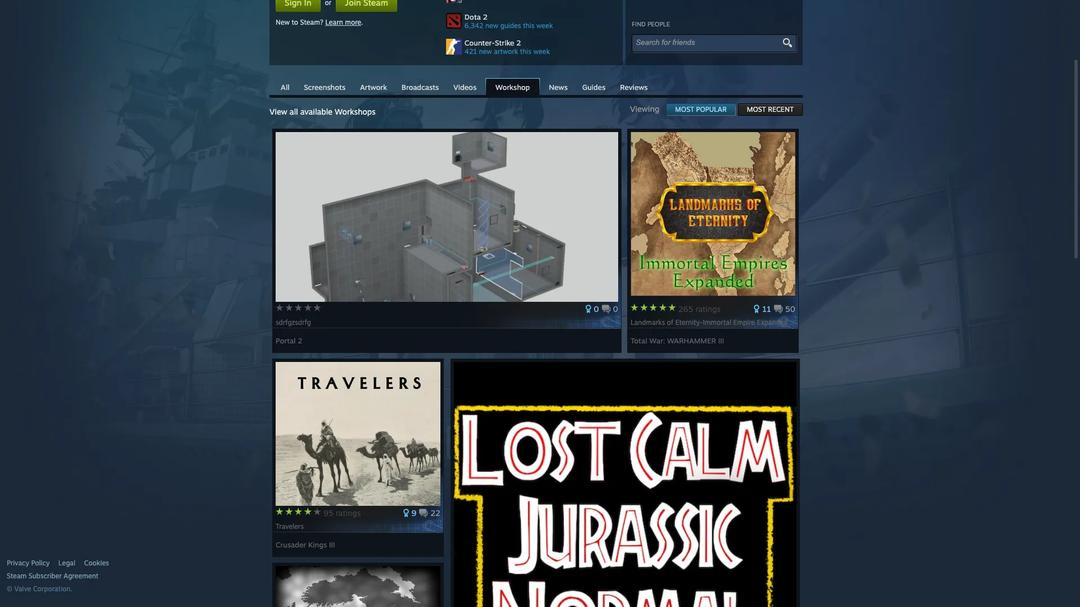 Task type: describe. For each thing, give the bounding box(es) containing it.
people
[[648, 20, 671, 28]]

2 for dota 2 6,342 new guides this week
[[483, 12, 488, 21]]

reviews
[[620, 83, 648, 92]]

artwork link
[[355, 79, 393, 95]]

legal link
[[58, 560, 75, 569]]

421
[[465, 47, 477, 56]]

broadcasts link
[[396, 79, 445, 95]]

steam?
[[300, 18, 324, 26]]

265
[[679, 305, 694, 314]]

most recent
[[747, 105, 794, 114]]

view all available workshops link
[[270, 107, 376, 117]]

view
[[270, 107, 288, 117]]

2 for portal 2
[[298, 337, 303, 346]]

this inside "dota 2 6,342 new guides this week"
[[523, 21, 535, 30]]

reviews link
[[615, 79, 654, 95]]

week inside the counter-strike 2 421 new artwork this week
[[534, 47, 550, 56]]

guides
[[583, 83, 606, 92]]

2 0 from the left
[[613, 305, 619, 314]]

265 ratings
[[679, 305, 721, 314]]

counter-strike 2 421 new artwork this week
[[465, 38, 550, 56]]

available
[[300, 107, 333, 117]]

viewing
[[630, 104, 667, 114]]

agreement
[[64, 572, 99, 581]]

new to steam? learn more .
[[276, 18, 363, 26]]

.
[[361, 18, 363, 26]]

total war: warhammer iii link
[[631, 333, 725, 346]]

iii inside 'link'
[[719, 337, 725, 346]]

of
[[667, 319, 674, 327]]

week inside "dota 2 6,342 new guides this week"
[[537, 21, 553, 30]]

portal 2 link
[[276, 333, 303, 346]]

find
[[632, 20, 646, 28]]

dota
[[465, 12, 481, 21]]

all
[[290, 107, 298, 117]]

cookies
[[84, 560, 109, 568]]

expanded
[[757, 319, 788, 327]]

guides
[[501, 21, 521, 30]]

workshop
[[496, 83, 530, 92]]

warhammer
[[668, 337, 717, 346]]

travelers
[[276, 523, 306, 531]]

this inside the counter-strike 2 421 new artwork this week
[[520, 47, 532, 56]]

privacy policy
[[7, 560, 50, 568]]

landmarks
[[631, 319, 665, 327]]

view all available workshops
[[270, 107, 376, 117]]

war:
[[650, 337, 666, 346]]

strike
[[495, 38, 515, 47]]

privacy
[[7, 560, 29, 568]]

sdrfgzsdrfg
[[276, 319, 313, 327]]

policy
[[31, 560, 50, 568]]

counter-strike 2 link
[[465, 38, 617, 47]]

news link
[[544, 79, 574, 95]]

broadcasts
[[402, 83, 439, 92]]

screenshots link
[[298, 79, 351, 95]]

6,342
[[465, 21, 484, 30]]

artwork
[[494, 47, 518, 56]]

©
[[7, 585, 12, 594]]

total
[[631, 337, 648, 346]]

portal 2
[[276, 337, 303, 346]]

videos
[[454, 83, 477, 92]]

22
[[431, 509, 441, 518]]

empire
[[734, 319, 755, 327]]

videos link
[[448, 79, 482, 95]]

iii inside 'link'
[[329, 541, 335, 550]]

eternity-
[[676, 319, 703, 327]]

popular
[[697, 105, 727, 114]]

legal
[[58, 560, 75, 568]]



Task type: vqa. For each thing, say whether or not it's contained in the screenshot.
"Account Menu" navigation
no



Task type: locate. For each thing, give the bounding box(es) containing it.
1 vertical spatial new
[[479, 47, 492, 56]]

crusader
[[276, 541, 306, 550]]

0 vertical spatial ratings
[[696, 305, 721, 314]]

2 most from the left
[[747, 105, 767, 114]]

1 vertical spatial iii
[[329, 541, 335, 550]]

50
[[786, 305, 796, 314]]

privacy policy link
[[7, 560, 50, 569]]

1 horizontal spatial most
[[747, 105, 767, 114]]

ratings
[[696, 305, 721, 314], [336, 509, 361, 518]]

to
[[292, 18, 298, 26]]

0 vertical spatial 2
[[483, 12, 488, 21]]

1 vertical spatial 2
[[517, 38, 521, 47]]

2 horizontal spatial 2
[[517, 38, 521, 47]]

0 horizontal spatial 0
[[594, 305, 599, 314]]

ratings for 95 ratings
[[336, 509, 361, 518]]

workshop link
[[486, 78, 540, 96]]

11
[[763, 305, 772, 314]]

crusader kings iii link
[[276, 537, 335, 550]]

1 0 from the left
[[594, 305, 599, 314]]

corporation.
[[33, 585, 72, 594]]

1 horizontal spatial 2
[[483, 12, 488, 21]]

workshops
[[335, 107, 376, 117]]

1 vertical spatial this
[[520, 47, 532, 56]]

new inside the counter-strike 2 421 new artwork this week
[[479, 47, 492, 56]]

ratings right 95
[[336, 509, 361, 518]]

week down dota 2 "link"
[[534, 47, 550, 56]]

steam subscriber agreement link
[[7, 572, 267, 581]]

most popular
[[676, 105, 727, 114]]

0 vertical spatial this
[[523, 21, 535, 30]]

cookies steam subscriber agreement © valve corporation.
[[7, 560, 109, 594]]

2 right portal
[[298, 337, 303, 346]]

most for most popular
[[676, 105, 695, 114]]

0 horizontal spatial ratings
[[336, 509, 361, 518]]

most left recent
[[747, 105, 767, 114]]

total war: warhammer iii
[[631, 337, 725, 346]]

0 vertical spatial new
[[486, 21, 499, 30]]

ratings up the immortal
[[696, 305, 721, 314]]

immortal
[[703, 319, 732, 327]]

2 right strike
[[517, 38, 521, 47]]

guides link
[[577, 79, 612, 95]]

this
[[523, 21, 535, 30], [520, 47, 532, 56]]

learn
[[326, 18, 343, 26]]

new
[[486, 21, 499, 30], [479, 47, 492, 56]]

dota 2 link
[[465, 12, 617, 21]]

iii down landmarks of eternity-immortal empire expanded edition
[[719, 337, 725, 346]]

95 ratings
[[324, 509, 361, 518]]

subscriber
[[29, 572, 62, 581]]

1 most from the left
[[676, 105, 695, 114]]

most left popular
[[676, 105, 695, 114]]

new
[[276, 18, 290, 26]]

most recent link
[[738, 104, 803, 116]]

most for most recent
[[747, 105, 767, 114]]

artwork
[[360, 83, 387, 92]]

new right the 421
[[479, 47, 492, 56]]

95
[[324, 509, 334, 518]]

2 inside "dota 2 6,342 new guides this week"
[[483, 12, 488, 21]]

kings
[[308, 541, 327, 550]]

ratings for 265 ratings
[[696, 305, 721, 314]]

1 horizontal spatial ratings
[[696, 305, 721, 314]]

dota 2 6,342 new guides this week
[[465, 12, 553, 30]]

2 inside the counter-strike 2 421 new artwork this week
[[517, 38, 521, 47]]

2 right dota
[[483, 12, 488, 21]]

find people
[[632, 20, 671, 28]]

recent
[[769, 105, 794, 114]]

new inside "dota 2 6,342 new guides this week"
[[486, 21, 499, 30]]

valve
[[14, 585, 31, 594]]

1 vertical spatial ratings
[[336, 509, 361, 518]]

None image field
[[781, 38, 794, 48]]

1 horizontal spatial iii
[[719, 337, 725, 346]]

new right 6,342
[[486, 21, 499, 30]]

0 horizontal spatial most
[[676, 105, 695, 114]]

more
[[345, 18, 361, 26]]

0 horizontal spatial iii
[[329, 541, 335, 550]]

learn more link
[[326, 18, 361, 26]]

all link
[[275, 79, 295, 95]]

0 horizontal spatial 2
[[298, 337, 303, 346]]

0 vertical spatial iii
[[719, 337, 725, 346]]

cookies link
[[84, 560, 109, 569]]

counter-
[[465, 38, 495, 47]]

screenshots
[[304, 83, 346, 92]]

most
[[676, 105, 695, 114], [747, 105, 767, 114]]

iii right kings
[[329, 541, 335, 550]]

week
[[537, 21, 553, 30], [534, 47, 550, 56]]

0
[[594, 305, 599, 314], [613, 305, 619, 314]]

news
[[549, 83, 568, 92]]

landmarks of eternity-immortal empire expanded edition
[[631, 319, 814, 327]]

1 vertical spatial week
[[534, 47, 550, 56]]

this right guides
[[523, 21, 535, 30]]

0 vertical spatial week
[[537, 21, 553, 30]]

all
[[281, 83, 290, 92]]

most popular link
[[667, 104, 736, 116]]

steam
[[7, 572, 27, 581]]

week up counter-strike 2 link
[[537, 21, 553, 30]]

2
[[483, 12, 488, 21], [517, 38, 521, 47], [298, 337, 303, 346]]

9
[[412, 509, 417, 518]]

None text field
[[636, 38, 784, 47]]

this right artwork
[[520, 47, 532, 56]]

2 vertical spatial 2
[[298, 337, 303, 346]]

portal
[[276, 337, 296, 346]]

edition
[[790, 319, 812, 327]]

crusader kings iii
[[276, 541, 335, 550]]

1 horizontal spatial 0
[[613, 305, 619, 314]]



